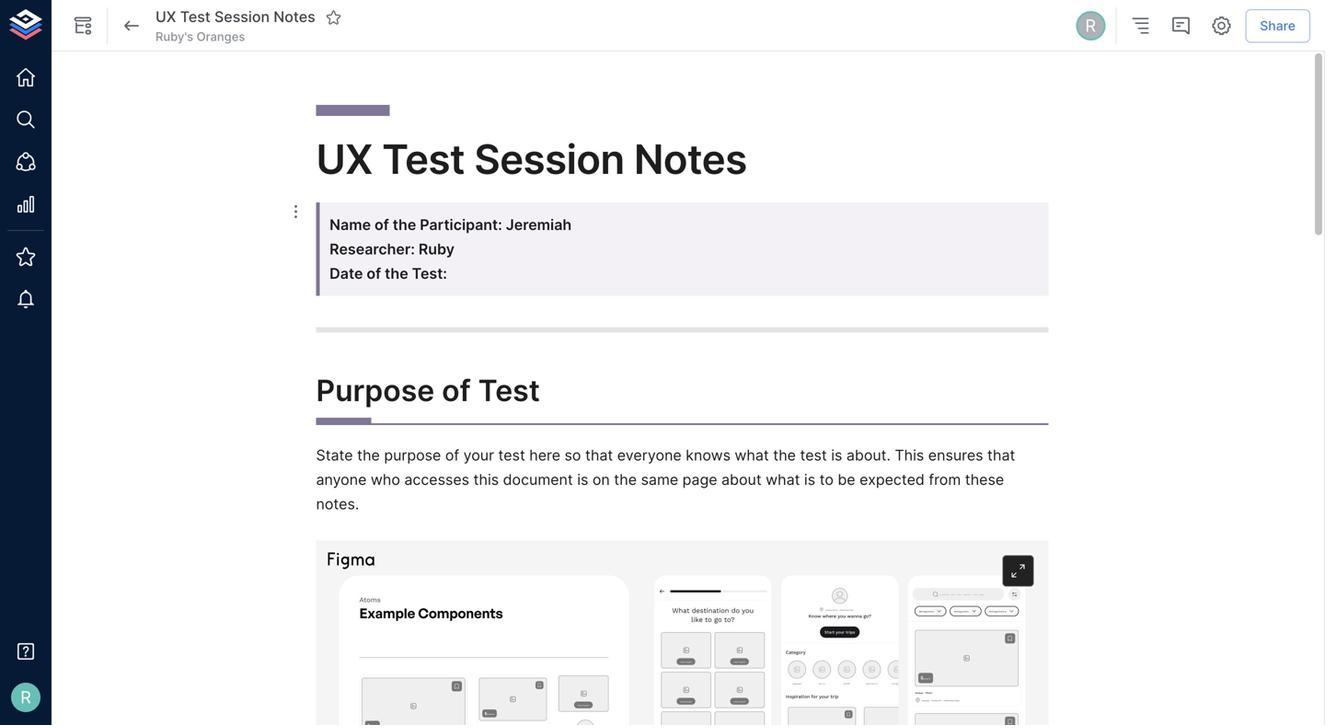 Task type: describe. For each thing, give the bounding box(es) containing it.
ruby
[[419, 240, 455, 258]]

same
[[641, 471, 679, 489]]

comments image
[[1170, 15, 1192, 37]]

be
[[838, 471, 856, 489]]

everyone
[[618, 447, 682, 465]]

of up researcher:
[[375, 216, 389, 234]]

2 that from the left
[[988, 447, 1016, 465]]

on
[[593, 471, 610, 489]]

your
[[464, 447, 494, 465]]

expected
[[860, 471, 925, 489]]

1 that from the left
[[585, 447, 613, 465]]

the right knows
[[774, 447, 796, 465]]

go back image
[[121, 15, 143, 37]]

state the purpose of your test here so that everyone knows what the test is about. this ensures that anyone who accesses this document is on the same page about what is to be expected from these notes.
[[316, 447, 1020, 513]]

oranges
[[197, 29, 245, 44]]

0 vertical spatial notes
[[274, 8, 315, 26]]

of inside state the purpose of your test here so that everyone knows what the test is about. this ensures that anyone who accesses this document is on the same page about what is to be expected from these notes.
[[445, 447, 460, 465]]

notes.
[[316, 495, 359, 513]]

state
[[316, 447, 353, 465]]

purpose
[[384, 447, 441, 465]]

who
[[371, 471, 400, 489]]

purpose
[[316, 373, 435, 409]]

2 test from the left
[[801, 447, 827, 465]]

ruby's oranges
[[156, 29, 245, 44]]

0 horizontal spatial is
[[577, 471, 589, 489]]

participant:
[[420, 216, 502, 234]]

ensures
[[929, 447, 984, 465]]

test:
[[412, 264, 447, 282]]

0 vertical spatial ux test session notes
[[156, 8, 315, 26]]

1 horizontal spatial test
[[382, 135, 465, 184]]

the left test:
[[385, 264, 408, 282]]

page
[[683, 471, 718, 489]]

about
[[722, 471, 762, 489]]

this
[[895, 447, 925, 465]]

jeremiah
[[506, 216, 572, 234]]

researcher:
[[330, 240, 415, 258]]

1 vertical spatial ux
[[316, 135, 373, 184]]

0 vertical spatial test
[[180, 8, 211, 26]]

0 vertical spatial r button
[[1074, 8, 1109, 43]]

show wiki image
[[72, 15, 94, 37]]

name
[[330, 216, 371, 234]]



Task type: vqa. For each thing, say whether or not it's contained in the screenshot.
R button to the right
yes



Task type: locate. For each thing, give the bounding box(es) containing it.
is
[[832, 447, 843, 465], [577, 471, 589, 489], [805, 471, 816, 489]]

table of contents image
[[1130, 15, 1152, 37]]

0 horizontal spatial notes
[[274, 8, 315, 26]]

1 vertical spatial notes
[[634, 135, 747, 184]]

is left to
[[805, 471, 816, 489]]

is left on
[[577, 471, 589, 489]]

0 vertical spatial session
[[215, 8, 270, 26]]

0 horizontal spatial test
[[180, 8, 211, 26]]

r for r button to the left
[[20, 688, 31, 708]]

that up on
[[585, 447, 613, 465]]

1 vertical spatial r
[[20, 688, 31, 708]]

of down researcher:
[[367, 264, 381, 282]]

test
[[180, 8, 211, 26], [382, 135, 465, 184], [478, 373, 540, 409]]

1 horizontal spatial ux test session notes
[[316, 135, 747, 184]]

about.
[[847, 447, 891, 465]]

2 vertical spatial test
[[478, 373, 540, 409]]

from
[[929, 471, 961, 489]]

1 vertical spatial session
[[474, 135, 625, 184]]

r
[[1086, 16, 1097, 36], [20, 688, 31, 708]]

of
[[375, 216, 389, 234], [367, 264, 381, 282], [442, 373, 471, 409], [445, 447, 460, 465]]

r button
[[1074, 8, 1109, 43], [6, 678, 46, 718]]

0 horizontal spatial ux
[[156, 8, 176, 26]]

test up your
[[478, 373, 540, 409]]

0 horizontal spatial r button
[[6, 678, 46, 718]]

1 horizontal spatial session
[[474, 135, 625, 184]]

2 horizontal spatial test
[[478, 373, 540, 409]]

to
[[820, 471, 834, 489]]

the
[[393, 216, 416, 234], [385, 264, 408, 282], [357, 447, 380, 465], [774, 447, 796, 465], [614, 471, 637, 489]]

ux up ruby's
[[156, 8, 176, 26]]

is up be
[[832, 447, 843, 465]]

that up these
[[988, 447, 1016, 465]]

notes
[[274, 8, 315, 26], [634, 135, 747, 184]]

session up oranges in the left of the page
[[215, 8, 270, 26]]

1 horizontal spatial r
[[1086, 16, 1097, 36]]

ux up name
[[316, 135, 373, 184]]

1 vertical spatial r button
[[6, 678, 46, 718]]

settings image
[[1211, 15, 1233, 37]]

of up your
[[442, 373, 471, 409]]

so
[[565, 447, 581, 465]]

ux test session notes up jeremiah
[[316, 135, 747, 184]]

session up jeremiah
[[474, 135, 625, 184]]

the right on
[[614, 471, 637, 489]]

that
[[585, 447, 613, 465], [988, 447, 1016, 465]]

0 horizontal spatial r
[[20, 688, 31, 708]]

ux test session notes up oranges in the left of the page
[[156, 8, 315, 26]]

0 horizontal spatial that
[[585, 447, 613, 465]]

0 vertical spatial ux
[[156, 8, 176, 26]]

1 horizontal spatial r button
[[1074, 8, 1109, 43]]

document
[[503, 471, 573, 489]]

name of the participant: jeremiah researcher: ruby date of the test:
[[330, 216, 572, 282]]

share button
[[1246, 9, 1311, 43]]

1 horizontal spatial ux
[[316, 135, 373, 184]]

ux
[[156, 8, 176, 26], [316, 135, 373, 184]]

accesses
[[405, 471, 470, 489]]

favorite image
[[326, 9, 342, 26]]

of left your
[[445, 447, 460, 465]]

test
[[499, 447, 525, 465], [801, 447, 827, 465]]

test up 'ruby's oranges'
[[180, 8, 211, 26]]

test up to
[[801, 447, 827, 465]]

knows
[[686, 447, 731, 465]]

ruby's
[[156, 29, 193, 44]]

the up who
[[357, 447, 380, 465]]

1 test from the left
[[499, 447, 525, 465]]

1 vertical spatial what
[[766, 471, 800, 489]]

2 horizontal spatial is
[[832, 447, 843, 465]]

anyone
[[316, 471, 367, 489]]

share
[[1261, 18, 1296, 33]]

0 horizontal spatial test
[[499, 447, 525, 465]]

0 vertical spatial what
[[735, 447, 769, 465]]

1 horizontal spatial is
[[805, 471, 816, 489]]

what up 'about' in the bottom right of the page
[[735, 447, 769, 465]]

0 horizontal spatial session
[[215, 8, 270, 26]]

1 horizontal spatial that
[[988, 447, 1016, 465]]

1 horizontal spatial test
[[801, 447, 827, 465]]

here
[[530, 447, 561, 465]]

session
[[215, 8, 270, 26], [474, 135, 625, 184]]

the up researcher:
[[393, 216, 416, 234]]

test right your
[[499, 447, 525, 465]]

date
[[330, 264, 363, 282]]

test up participant:
[[382, 135, 465, 184]]

1 horizontal spatial notes
[[634, 135, 747, 184]]

1 vertical spatial ux test session notes
[[316, 135, 747, 184]]

purpose of test
[[316, 373, 540, 409]]

what
[[735, 447, 769, 465], [766, 471, 800, 489]]

this
[[474, 471, 499, 489]]

ux test session notes
[[156, 8, 315, 26], [316, 135, 747, 184]]

0 vertical spatial r
[[1086, 16, 1097, 36]]

these
[[966, 471, 1005, 489]]

0 horizontal spatial ux test session notes
[[156, 8, 315, 26]]

1 vertical spatial test
[[382, 135, 465, 184]]

ruby's oranges link
[[156, 28, 245, 45]]

what right 'about' in the bottom right of the page
[[766, 471, 800, 489]]

r for top r button
[[1086, 16, 1097, 36]]



